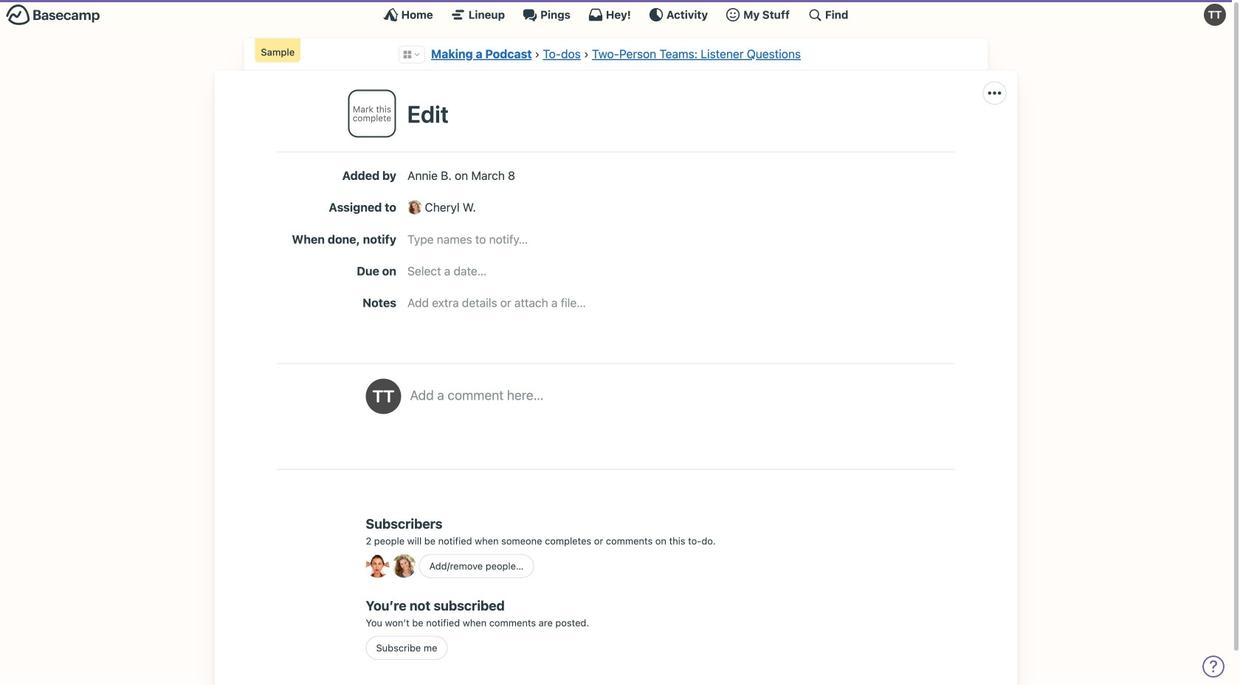 Task type: describe. For each thing, give the bounding box(es) containing it.
cheryl walters image
[[408, 200, 422, 215]]

keyboard shortcut: ⌘ + / image
[[808, 7, 822, 22]]

breadcrumb element
[[244, 38, 988, 70]]

main element
[[0, 0, 1232, 29]]



Task type: vqa. For each thing, say whether or not it's contained in the screenshot.
NOTES
no



Task type: locate. For each thing, give the bounding box(es) containing it.
1 horizontal spatial terry turtle image
[[1204, 4, 1226, 26]]

switch accounts image
[[6, 4, 100, 27]]

march 8 element
[[471, 169, 515, 183]]

cheryl walters image
[[392, 555, 416, 578]]

1 vertical spatial terry turtle image
[[366, 379, 401, 414]]

terry turtle image
[[1204, 4, 1226, 26], [366, 379, 401, 414]]

0 horizontal spatial terry turtle image
[[366, 379, 401, 414]]

0 vertical spatial terry turtle image
[[1204, 4, 1226, 26]]

annie bryan image
[[366, 555, 389, 578]]



